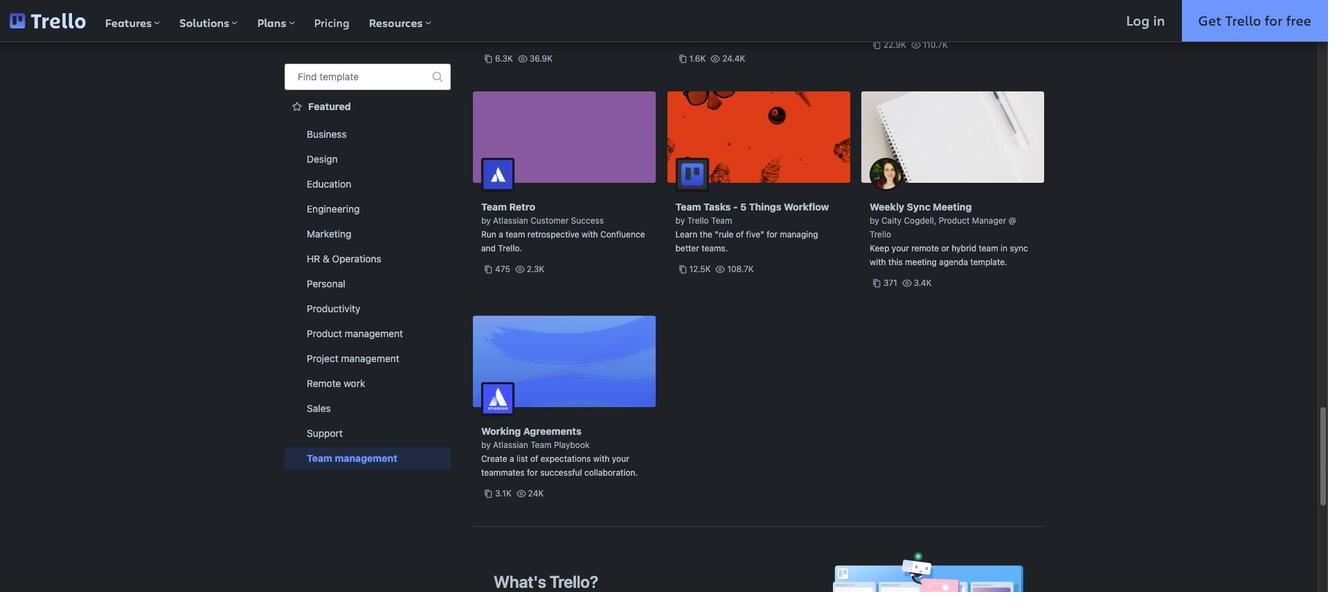 Task type: vqa. For each thing, say whether or not it's contained in the screenshot.
retrospective
yes



Task type: describe. For each thing, give the bounding box(es) containing it.
management for project management
[[341, 353, 400, 364]]

make
[[482, 5, 502, 15]]

fun
[[707, 19, 720, 29]]

education
[[307, 178, 352, 190]]

sync
[[1011, 243, 1029, 254]]

more!
[[768, 33, 791, 43]]

sales link
[[285, 398, 451, 420]]

and inside make our weekly team meetings more visual and engaging when discussing what is important.
[[506, 19, 521, 29]]

personal
[[307, 278, 346, 290]]

36.9k
[[530, 53, 553, 64]]

free
[[1287, 11, 1312, 30]]

education link
[[285, 173, 451, 195]]

work
[[344, 378, 365, 389]]

solutions
[[180, 15, 230, 30]]

team up "rule
[[712, 215, 733, 226]]

"rule
[[715, 229, 734, 240]]

try
[[676, 19, 688, 29]]

108.7k
[[728, 264, 754, 274]]

-
[[734, 201, 738, 213]]

your inside weekly sync meeting by caity cogdell, product manager @ trello keep your remote or hybrid team in sync with this meeting agenda template.
[[892, 243, 910, 254]]

solutions button
[[170, 0, 248, 42]]

hr & operations link
[[285, 248, 451, 270]]

remote
[[912, 243, 940, 254]]

template
[[320, 71, 359, 82]]

for for team tasks - 5 things workflow
[[767, 229, 778, 240]]

successful
[[541, 468, 582, 478]]

project
[[307, 353, 339, 364]]

success
[[571, 215, 604, 226]]

pricing link
[[305, 0, 359, 42]]

trello inside 'get trello for free' "link"
[[1226, 11, 1262, 30]]

a for working
[[510, 454, 515, 464]]

working agreements by atlassian team playbook create a list of expectations with your teammates for successful collaboration.
[[482, 425, 638, 478]]

team inside weekly sync meeting by caity cogdell, product manager @ trello keep your remote or hybrid team in sync with this meeting agenda template.
[[979, 243, 999, 254]]

make our weekly team meetings more visual and engaging when discussing what is important.
[[482, 5, 630, 43]]

product management
[[307, 328, 403, 340]]

plans
[[257, 15, 287, 30]]

support
[[307, 428, 343, 439]]

marketing
[[307, 228, 352, 240]]

operations
[[332, 253, 382, 265]]

or
[[942, 243, 950, 254]]

playbook
[[554, 440, 590, 450]]

with inside working agreements by atlassian team playbook create a list of expectations with your teammates for successful collaboration.
[[594, 454, 610, 464]]

team tasks - 5 things workflow by trello team learn the "rule of five" for managing better teams.
[[676, 201, 830, 254]]

better
[[676, 243, 700, 254]]

template.
[[971, 257, 1008, 267]]

product inside product management link
[[307, 328, 342, 340]]

what
[[482, 33, 501, 43]]

trello inside weekly sync meeting by caity cogdell, product manager @ trello keep your remote or hybrid team in sync with this meeting agenda template.
[[870, 229, 892, 240]]

more
[[610, 5, 630, 15]]

support link
[[285, 423, 451, 445]]

trello team image
[[676, 158, 709, 191]]

of inside team tasks - 5 things workflow by trello team learn the "rule of five" for managing better teams.
[[736, 229, 744, 240]]

6.3k
[[495, 53, 513, 64]]

@
[[1009, 215, 1017, 226]]

atlassian team playbook image
[[482, 382, 515, 416]]

things
[[749, 201, 782, 213]]

product management link
[[285, 323, 451, 345]]

team inside try this fun icebreaker during team hangouts, offsites, and more!
[[793, 19, 813, 29]]

icebreaker
[[722, 19, 764, 29]]

management for product management
[[345, 328, 403, 340]]

during
[[766, 19, 791, 29]]

weekly
[[520, 5, 547, 15]]

resources button
[[359, 0, 441, 42]]

remote
[[307, 378, 341, 389]]

business
[[307, 128, 347, 140]]

24.4k
[[723, 53, 746, 64]]

weekly
[[870, 201, 905, 213]]

with inside team retro by atlassian customer success run a team retrospective with confluence and trello.
[[582, 229, 598, 240]]

this inside weekly sync meeting by caity cogdell, product manager @ trello keep your remote or hybrid team in sync with this meeting agenda template.
[[889, 257, 903, 267]]

project management link
[[285, 348, 451, 370]]

team for team management
[[307, 452, 333, 464]]

get trello for free
[[1199, 11, 1312, 30]]

24k
[[528, 488, 544, 499]]

manager
[[973, 215, 1007, 226]]

atlassian for working
[[493, 440, 529, 450]]

is
[[503, 33, 509, 43]]

in inside weekly sync meeting by caity cogdell, product manager @ trello keep your remote or hybrid team in sync with this meeting agenda template.
[[1001, 243, 1008, 254]]

workflow
[[784, 201, 830, 213]]

featured
[[308, 100, 351, 112]]

1.6k
[[690, 53, 706, 64]]

working
[[482, 425, 521, 437]]

by inside team tasks - 5 things workflow by trello team learn the "rule of five" for managing better teams.
[[676, 215, 685, 226]]

caity
[[882, 215, 902, 226]]

log in
[[1127, 11, 1166, 30]]

find template
[[298, 71, 359, 82]]

for for working agreements
[[527, 468, 538, 478]]



Task type: locate. For each thing, give the bounding box(es) containing it.
get
[[1199, 11, 1223, 30]]

0 horizontal spatial for
[[527, 468, 538, 478]]

management down "support" link
[[335, 452, 398, 464]]

1 vertical spatial product
[[307, 328, 342, 340]]

trello image
[[10, 13, 86, 29], [10, 13, 86, 28]]

1 horizontal spatial a
[[510, 454, 515, 464]]

team for team retro by atlassian customer success run a team retrospective with confluence and trello.
[[482, 201, 507, 213]]

design
[[307, 153, 338, 165]]

management for team management
[[335, 452, 398, 464]]

in right log
[[1154, 11, 1166, 30]]

by inside working agreements by atlassian team playbook create a list of expectations with your teammates for successful collaboration.
[[482, 440, 491, 450]]

0 vertical spatial and
[[506, 19, 521, 29]]

meeting
[[934, 201, 972, 213]]

management down product management link
[[341, 353, 400, 364]]

atlassian
[[493, 215, 529, 226], [493, 440, 529, 450]]

and down run
[[482, 243, 496, 254]]

tasks
[[704, 201, 731, 213]]

2 horizontal spatial and
[[751, 33, 766, 43]]

design link
[[285, 148, 451, 170]]

by inside weekly sync meeting by caity cogdell, product manager @ trello keep your remote or hybrid team in sync with this meeting agenda template.
[[870, 215, 880, 226]]

1 horizontal spatial trello
[[870, 229, 892, 240]]

0 vertical spatial of
[[736, 229, 744, 240]]

product inside weekly sync meeting by caity cogdell, product manager @ trello keep your remote or hybrid team in sync with this meeting agenda template.
[[939, 215, 970, 226]]

1 vertical spatial of
[[531, 454, 539, 464]]

our
[[505, 5, 518, 15]]

resources
[[369, 15, 423, 30]]

team up template.
[[979, 243, 999, 254]]

trello?
[[550, 572, 599, 592]]

sales
[[307, 403, 331, 414]]

1 vertical spatial a
[[510, 454, 515, 464]]

meetings
[[571, 5, 607, 15]]

1 horizontal spatial of
[[736, 229, 744, 240]]

a inside team retro by atlassian customer success run a team retrospective with confluence and trello.
[[499, 229, 504, 240]]

for right five"
[[767, 229, 778, 240]]

for
[[1266, 11, 1284, 30], [767, 229, 778, 240], [527, 468, 538, 478]]

1 vertical spatial and
[[751, 33, 766, 43]]

0 vertical spatial your
[[892, 243, 910, 254]]

product up project at bottom left
[[307, 328, 342, 340]]

trello inside team tasks - 5 things workflow by trello team learn the "rule of five" for managing better teams.
[[688, 215, 709, 226]]

1 horizontal spatial your
[[892, 243, 910, 254]]

0 horizontal spatial product
[[307, 328, 342, 340]]

plans button
[[248, 0, 305, 42]]

team up run
[[482, 201, 507, 213]]

for left free
[[1266, 11, 1284, 30]]

1 vertical spatial in
[[1001, 243, 1008, 254]]

a inside working agreements by atlassian team playbook create a list of expectations with your teammates for successful collaboration.
[[510, 454, 515, 464]]

1 vertical spatial your
[[612, 454, 630, 464]]

0 vertical spatial a
[[499, 229, 504, 240]]

find
[[298, 71, 317, 82]]

run
[[482, 229, 497, 240]]

marketing link
[[285, 223, 451, 245]]

your
[[892, 243, 910, 254], [612, 454, 630, 464]]

0 horizontal spatial in
[[1001, 243, 1008, 254]]

with inside weekly sync meeting by caity cogdell, product manager @ trello keep your remote or hybrid team in sync with this meeting agenda template.
[[870, 257, 887, 267]]

hr
[[307, 253, 320, 265]]

productivity link
[[285, 298, 451, 320]]

in
[[1154, 11, 1166, 30], [1001, 243, 1008, 254]]

2.3k
[[527, 264, 545, 274]]

management
[[345, 328, 403, 340], [341, 353, 400, 364], [335, 452, 398, 464]]

for down list
[[527, 468, 538, 478]]

0 horizontal spatial a
[[499, 229, 504, 240]]

features
[[105, 15, 152, 30]]

trello
[[1226, 11, 1262, 30], [688, 215, 709, 226], [870, 229, 892, 240]]

1 horizontal spatial in
[[1154, 11, 1166, 30]]

features button
[[95, 0, 170, 42]]

2 vertical spatial with
[[594, 454, 610, 464]]

trello up the
[[688, 215, 709, 226]]

1 vertical spatial with
[[870, 257, 887, 267]]

0 vertical spatial with
[[582, 229, 598, 240]]

by up create
[[482, 440, 491, 450]]

Find template field
[[285, 64, 451, 90]]

business link
[[285, 123, 451, 146]]

with
[[582, 229, 598, 240], [870, 257, 887, 267], [594, 454, 610, 464]]

1 vertical spatial atlassian
[[493, 440, 529, 450]]

team right during
[[793, 19, 813, 29]]

2 horizontal spatial for
[[1266, 11, 1284, 30]]

of
[[736, 229, 744, 240], [531, 454, 539, 464]]

customer
[[531, 215, 569, 226]]

team down the agreements in the left bottom of the page
[[531, 440, 552, 450]]

0 vertical spatial for
[[1266, 11, 1284, 30]]

atlassian inside working agreements by atlassian team playbook create a list of expectations with your teammates for successful collaboration.
[[493, 440, 529, 450]]

product down meeting
[[939, 215, 970, 226]]

0 horizontal spatial this
[[691, 19, 705, 29]]

confluence
[[601, 229, 645, 240]]

&
[[323, 253, 330, 265]]

engaging
[[523, 19, 560, 29]]

110.7k
[[923, 39, 949, 50]]

trello.
[[498, 243, 522, 254]]

a for team
[[499, 229, 504, 240]]

your right keep
[[892, 243, 910, 254]]

a left list
[[510, 454, 515, 464]]

1 atlassian from the top
[[493, 215, 529, 226]]

management down productivity 'link'
[[345, 328, 403, 340]]

and
[[506, 19, 521, 29], [751, 33, 766, 43], [482, 243, 496, 254]]

0 vertical spatial product
[[939, 215, 970, 226]]

weekly sync meeting by caity cogdell, product manager @ trello keep your remote or hybrid team in sync with this meeting agenda template.
[[870, 201, 1029, 267]]

2 horizontal spatial trello
[[1226, 11, 1262, 30]]

team down support
[[307, 452, 333, 464]]

featured link
[[285, 96, 451, 118]]

1 horizontal spatial product
[[939, 215, 970, 226]]

1 vertical spatial for
[[767, 229, 778, 240]]

for inside working agreements by atlassian team playbook create a list of expectations with your teammates for successful collaboration.
[[527, 468, 538, 478]]

agenda
[[940, 257, 969, 267]]

this inside try this fun icebreaker during team hangouts, offsites, and more!
[[691, 19, 705, 29]]

atlassian down retro
[[493, 215, 529, 226]]

team inside team retro by atlassian customer success run a team retrospective with confluence and trello.
[[482, 201, 507, 213]]

1 vertical spatial trello
[[688, 215, 709, 226]]

engineering link
[[285, 198, 451, 220]]

5
[[741, 201, 747, 213]]

by up learn
[[676, 215, 685, 226]]

engineering
[[307, 203, 360, 215]]

personal link
[[285, 273, 451, 295]]

list
[[517, 454, 528, 464]]

for inside team tasks - 5 things workflow by trello team learn the "rule of five" for managing better teams.
[[767, 229, 778, 240]]

1 horizontal spatial for
[[767, 229, 778, 240]]

team inside working agreements by atlassian team playbook create a list of expectations with your teammates for successful collaboration.
[[531, 440, 552, 450]]

the
[[700, 229, 713, 240]]

a
[[499, 229, 504, 240], [510, 454, 515, 464]]

of left five"
[[736, 229, 744, 240]]

this down keep
[[889, 257, 903, 267]]

by left caity
[[870, 215, 880, 226]]

log in link
[[1110, 0, 1183, 42]]

and down our
[[506, 19, 521, 29]]

0 horizontal spatial of
[[531, 454, 539, 464]]

team for team tasks - 5 things workflow by trello team learn the "rule of five" for managing better teams.
[[676, 201, 702, 213]]

in left sync
[[1001, 243, 1008, 254]]

atlassian customer success image
[[482, 158, 515, 191]]

2 vertical spatial management
[[335, 452, 398, 464]]

1 horizontal spatial this
[[889, 257, 903, 267]]

1 vertical spatial this
[[889, 257, 903, 267]]

get trello for free link
[[1183, 0, 1329, 42]]

of inside working agreements by atlassian team playbook create a list of expectations with your teammates for successful collaboration.
[[531, 454, 539, 464]]

team up learn
[[676, 201, 702, 213]]

475
[[495, 264, 511, 274]]

your inside working agreements by atlassian team playbook create a list of expectations with your teammates for successful collaboration.
[[612, 454, 630, 464]]

your up the collaboration.
[[612, 454, 630, 464]]

visual
[[482, 19, 504, 29]]

agreements
[[524, 425, 582, 437]]

project management
[[307, 353, 400, 364]]

22.9k
[[884, 39, 907, 50]]

and inside team retro by atlassian customer success run a team retrospective with confluence and trello.
[[482, 243, 496, 254]]

cogdell,
[[905, 215, 937, 226]]

retrospective
[[528, 229, 580, 240]]

1 horizontal spatial and
[[506, 19, 521, 29]]

by up run
[[482, 215, 491, 226]]

remote work link
[[285, 373, 451, 395]]

product
[[939, 215, 970, 226], [307, 328, 342, 340]]

3.4k
[[914, 278, 932, 288]]

atlassian down working on the bottom of page
[[493, 440, 529, 450]]

caity cogdell, product manager @ trello image
[[870, 158, 904, 191]]

with down keep
[[870, 257, 887, 267]]

for inside "link"
[[1266, 11, 1284, 30]]

hangouts,
[[676, 33, 715, 43]]

atlassian for team
[[493, 215, 529, 226]]

and inside try this fun icebreaker during team hangouts, offsites, and more!
[[751, 33, 766, 43]]

of right list
[[531, 454, 539, 464]]

2 vertical spatial trello
[[870, 229, 892, 240]]

trello up keep
[[870, 229, 892, 240]]

team inside make our weekly team meetings more visual and engaging when discussing what is important.
[[549, 5, 569, 15]]

0 horizontal spatial trello
[[688, 215, 709, 226]]

a right run
[[499, 229, 504, 240]]

important.
[[512, 33, 552, 43]]

team inside team retro by atlassian customer success run a team retrospective with confluence and trello.
[[506, 229, 526, 240]]

trello right get
[[1226, 11, 1262, 30]]

0 vertical spatial management
[[345, 328, 403, 340]]

1 vertical spatial management
[[341, 353, 400, 364]]

0 vertical spatial in
[[1154, 11, 1166, 30]]

team up when
[[549, 5, 569, 15]]

12.5k
[[690, 264, 711, 274]]

2 atlassian from the top
[[493, 440, 529, 450]]

atlassian inside team retro by atlassian customer success run a team retrospective with confluence and trello.
[[493, 215, 529, 226]]

this up hangouts,
[[691, 19, 705, 29]]

and down icebreaker
[[751, 33, 766, 43]]

0 vertical spatial atlassian
[[493, 215, 529, 226]]

keep
[[870, 243, 890, 254]]

meeting
[[906, 257, 937, 267]]

0 horizontal spatial your
[[612, 454, 630, 464]]

2 vertical spatial and
[[482, 243, 496, 254]]

what's trello?
[[494, 572, 599, 592]]

by inside team retro by atlassian customer success run a team retrospective with confluence and trello.
[[482, 215, 491, 226]]

try this fun icebreaker during team hangouts, offsites, and more!
[[676, 19, 813, 43]]

managing
[[780, 229, 819, 240]]

team management
[[307, 452, 398, 464]]

0 vertical spatial this
[[691, 19, 705, 29]]

retro
[[510, 201, 536, 213]]

with down success
[[582, 229, 598, 240]]

0 vertical spatial trello
[[1226, 11, 1262, 30]]

remote work
[[307, 378, 365, 389]]

team
[[482, 201, 507, 213], [676, 201, 702, 213], [712, 215, 733, 226], [531, 440, 552, 450], [307, 452, 333, 464]]

create
[[482, 454, 508, 464]]

2 vertical spatial for
[[527, 468, 538, 478]]

team up trello.
[[506, 229, 526, 240]]

0 horizontal spatial and
[[482, 243, 496, 254]]

with up the collaboration.
[[594, 454, 610, 464]]



